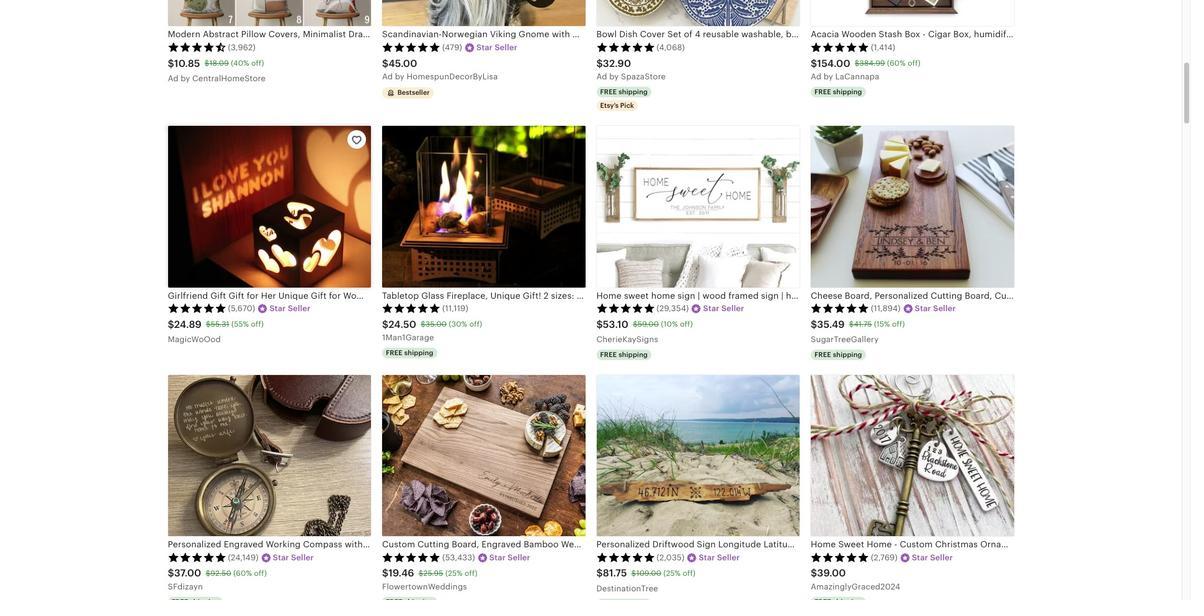 Task type: vqa. For each thing, say whether or not it's contained in the screenshot.
2nd helpful? from the top
no



Task type: locate. For each thing, give the bounding box(es) containing it.
free
[[601, 88, 617, 96], [815, 88, 832, 96], [386, 350, 403, 357], [601, 352, 617, 359], [815, 352, 832, 359]]

$ 45.00 a d b y homespundecorbylisa
[[382, 57, 498, 81]]

off) inside $ 81.75 $ 109.00 (25% off) destinationtree
[[683, 570, 696, 579]]

horns
[[573, 29, 598, 39]]

star seller right (24,149)
[[273, 553, 314, 563]]

1 horizontal spatial (25%
[[664, 570, 681, 579]]

y down 32.90
[[615, 72, 619, 81]]

(25% down (2,035)
[[664, 570, 681, 579]]

(60% inside $ 154.00 $ 384.99 (60% off) a d b y lacannapa
[[888, 59, 906, 68]]

off) right (10%
[[680, 320, 693, 329]]

free shipping
[[601, 88, 648, 96], [815, 88, 863, 96], [386, 350, 434, 357], [601, 352, 648, 359], [815, 352, 863, 359]]

(25% inside $ 19.46 $ 25.95 (25% off) flowertownweddings
[[446, 570, 463, 579]]

star seller right (2,035)
[[699, 553, 740, 563]]

shipping down 1man1garage
[[405, 350, 434, 357]]

b inside '$ 10.85 $ 18.09 (40% off) a d b y centralhomestore'
[[181, 74, 186, 83]]

y down 45.00
[[400, 72, 405, 81]]

/ right '4'
[[708, 29, 711, 39]]

star right (2,769)
[[912, 553, 929, 563]]

/
[[600, 29, 604, 39], [635, 29, 639, 39], [666, 29, 670, 39], [708, 29, 711, 39]]

off) inside $ 24.89 $ 55.31 (55% off) magicwoood
[[251, 320, 264, 329]]

5 out of 5 stars image for 35.49
[[811, 304, 870, 313]]

$ inside $ 45.00 a d b y homespundecorbylisa
[[382, 57, 389, 69]]

92.50
[[211, 570, 231, 579]]

1 horizontal spatial food
[[885, 29, 904, 39]]

5 out of 5 stars image up 35.49
[[811, 304, 870, 313]]

5 out of 5 stars image up 39.00
[[811, 553, 870, 563]]

free shipping down 1man1garage
[[386, 350, 434, 357]]

$ 39.00 amazinglygraced2024
[[811, 568, 901, 592]]

off) down (2,035)
[[683, 570, 696, 579]]

girlfriend gift gift for her unique gift for women bedroom love girlfriend birthday gift ideas gift for her romance image
[[168, 126, 371, 288]]

$ 35.49 $ 41.75 (15% off) sugartreegallery
[[811, 319, 905, 345]]

shipping down the sugartreegallery
[[833, 352, 863, 359]]

off) for 24.50
[[470, 320, 483, 329]]

5 out of 5 stars image up 154.00
[[811, 42, 870, 52]]

personalized engraved working compass with custom handwriting, gift for men anniversary, gifts for dad birthday image
[[168, 376, 371, 537]]

food up (1,414)
[[885, 29, 904, 39]]

tabletop glass fireplace, unique gift! 2 sizes: warm up your patio & heart with this lantern, add some light, and even roast s'mores, too! image
[[382, 126, 586, 288]]

off) inside $ 24.50 $ 35.00 (30% off) 1man1garage
[[470, 320, 483, 329]]

seller right (11,894)
[[934, 304, 956, 313]]

/ right horns at the top of the page
[[600, 29, 604, 39]]

seller right (53,433)
[[508, 553, 531, 563]]

5 out of 5 stars image up 81.75
[[597, 553, 655, 563]]

(60% down (24,149)
[[234, 570, 252, 579]]

off) inside '$ 10.85 $ 18.09 (40% off) a d b y centralhomestore'
[[251, 59, 264, 68]]

free down the sugartreegallery
[[815, 352, 832, 359]]

seller right (24,149)
[[291, 553, 314, 563]]

1 vertical spatial (60%
[[234, 570, 252, 579]]

(60% inside $ 37.00 $ 92.50 (60% off) sfdizayn
[[234, 570, 252, 579]]

off) right (40%
[[251, 59, 264, 68]]

star right (2,035)
[[699, 553, 715, 563]]

/ left nisse
[[635, 29, 639, 39]]

53.10
[[603, 319, 629, 331]]

$ 32.90 a d b y spazastore
[[597, 57, 666, 81]]

seller right (2,035)
[[717, 553, 740, 563]]

d down 154.00
[[817, 72, 822, 81]]

star seller right (29,354)
[[704, 304, 745, 313]]

3 / from the left
[[666, 29, 670, 39]]

free shipping down the lacannapa
[[815, 88, 863, 96]]

off) right (30%
[[470, 320, 483, 329]]

gnome
[[519, 29, 550, 39]]

free shipping for 35.49
[[815, 352, 863, 359]]

b down 45.00
[[395, 72, 400, 81]]

(2,035)
[[657, 553, 685, 563]]

4 / from the left
[[708, 29, 711, 39]]

star seller for 19.46
[[490, 553, 531, 563]]

(1,414)
[[872, 43, 896, 52]]

1 horizontal spatial (60%
[[888, 59, 906, 68]]

b down 10.85
[[181, 74, 186, 83]]

0 horizontal spatial (60%
[[234, 570, 252, 579]]

seller
[[495, 43, 518, 52], [288, 304, 311, 313], [722, 304, 745, 313], [934, 304, 956, 313], [291, 553, 314, 563], [508, 553, 531, 563], [717, 553, 740, 563], [931, 553, 953, 563]]

off) inside $ 35.49 $ 41.75 (15% off) sugartreegallery
[[893, 320, 905, 329]]

5 out of 5 stars image up 24.89
[[168, 304, 226, 313]]

off) inside $ 19.46 $ 25.95 (25% off) flowertownweddings
[[465, 570, 478, 579]]

bestseller
[[398, 89, 430, 96]]

0 vertical spatial (60%
[[888, 59, 906, 68]]

lacannapa
[[836, 72, 880, 81]]

star seller
[[477, 43, 518, 52], [270, 304, 311, 313], [704, 304, 745, 313], [915, 304, 956, 313], [273, 553, 314, 563], [490, 553, 531, 563], [699, 553, 740, 563], [912, 553, 953, 563]]

seller for 35.49
[[934, 304, 956, 313]]

b
[[395, 72, 400, 81], [610, 72, 615, 81], [824, 72, 829, 81], [181, 74, 186, 83]]

y down 10.85
[[186, 74, 190, 83]]

star seller for 81.75
[[699, 553, 740, 563]]

$ 24.89 $ 55.31 (55% off) magicwoood
[[168, 319, 264, 345]]

amazinglygraced2024
[[811, 583, 901, 592]]

24.50
[[389, 319, 417, 331]]

b down 32.90
[[610, 72, 615, 81]]

seller right (29,354)
[[722, 304, 745, 313]]

y
[[400, 72, 405, 81], [615, 72, 619, 81], [829, 72, 834, 81], [186, 74, 190, 83]]

shipping down the lacannapa
[[833, 88, 863, 96]]

etsy's pick
[[601, 102, 634, 110]]

5 out of 5 stars image
[[382, 42, 441, 52], [597, 42, 655, 52], [811, 42, 870, 52], [168, 304, 226, 313], [382, 304, 441, 313], [597, 304, 655, 313], [811, 304, 870, 313], [168, 553, 226, 563], [382, 553, 441, 563], [597, 553, 655, 563], [811, 553, 870, 563]]

/ up (4,068)
[[666, 29, 670, 39]]

0 horizontal spatial food
[[835, 29, 854, 39]]

free shipping up pick
[[601, 88, 648, 96]]

bowl dish cover set of 4 reusable washable, breathable food cover, food storage, table decor image
[[597, 0, 800, 26]]

star for 39.00
[[912, 553, 929, 563]]

star right (53,433)
[[490, 553, 506, 563]]

off) right (15%
[[893, 320, 905, 329]]

star seller right (11,894)
[[915, 304, 956, 313]]

off) inside "$ 53.10 $ 59.00 (10% off) cheriekaysigns"
[[680, 320, 693, 329]]

d down 10.85
[[173, 74, 179, 83]]

a down breathable
[[811, 72, 817, 81]]

star seller right (53,433)
[[490, 553, 531, 563]]

tomte
[[606, 29, 633, 39]]

shipping
[[619, 88, 648, 96], [833, 88, 863, 96], [405, 350, 434, 357], [619, 352, 648, 359], [833, 352, 863, 359]]

star seller right (5,670)
[[270, 304, 311, 313]]

cover
[[640, 29, 666, 39]]

pick
[[621, 102, 634, 110]]

2 (25% from the left
[[664, 570, 681, 579]]

(53,433)
[[443, 553, 475, 563]]

2 food from the left
[[885, 29, 904, 39]]

seller down viking
[[495, 43, 518, 52]]

shipping for 154.00
[[833, 88, 863, 96]]

star seller for 37.00
[[273, 553, 314, 563]]

seller right (2,769)
[[931, 553, 953, 563]]

d down 32.90
[[602, 72, 608, 81]]

b down 154.00
[[824, 72, 829, 81]]

d inside $ 45.00 a d b y homespundecorbylisa
[[388, 72, 393, 81]]

a
[[382, 72, 388, 81], [597, 72, 602, 81], [811, 72, 817, 81], [168, 74, 174, 83]]

off) down (53,433)
[[465, 570, 478, 579]]

5 out of 5 stars image for 19.46
[[382, 553, 441, 563]]

1 food from the left
[[835, 29, 854, 39]]

y inside $ 154.00 $ 384.99 (60% off) a d b y lacannapa
[[829, 72, 834, 81]]

109.00
[[637, 570, 662, 579]]

(60% down (1,414)
[[888, 59, 906, 68]]

d down 45.00
[[388, 72, 393, 81]]

off) down (24,149)
[[254, 570, 267, 579]]

a up etsy's
[[597, 72, 602, 81]]

(2,769)
[[872, 553, 898, 563]]

5 out of 5 stars image up 24.50
[[382, 304, 441, 313]]

off) inside $ 37.00 $ 92.50 (60% off) sfdizayn
[[254, 570, 267, 579]]

star for 19.46
[[490, 553, 506, 563]]

custom cutting board, engraved bamboo wedding cutting board, engraved anniversary gift, personalized wedding gift,custom wooden chopping image
[[382, 376, 586, 537]]

scandinavian-norwegian viking gnome with horns / tomte / nisse / valhalla / norway image
[[382, 0, 586, 26]]

star right (5,670)
[[270, 304, 286, 313]]

1 (25% from the left
[[446, 570, 463, 579]]

destinationtree
[[597, 585, 659, 594]]

(25% inside $ 81.75 $ 109.00 (25% off) destinationtree
[[664, 570, 681, 579]]

(479)
[[443, 43, 462, 52]]

norwegian
[[442, 29, 488, 39]]

d
[[388, 72, 393, 81], [602, 72, 608, 81], [817, 72, 822, 81], [173, 74, 179, 83]]

$ inside "$ 39.00 amazinglygraced2024"
[[811, 568, 818, 580]]

seller for 19.46
[[508, 553, 531, 563]]

off) inside $ 154.00 $ 384.99 (60% off) a d b y lacannapa
[[908, 59, 921, 68]]

81.75
[[603, 568, 627, 580]]

star
[[477, 43, 493, 52], [270, 304, 286, 313], [704, 304, 720, 313], [915, 304, 932, 313], [273, 553, 289, 563], [490, 553, 506, 563], [699, 553, 715, 563], [912, 553, 929, 563]]

(4,068)
[[657, 43, 685, 52]]

b inside $ 154.00 $ 384.99 (60% off) a d b y lacannapa
[[824, 72, 829, 81]]

star down viking
[[477, 43, 493, 52]]

off) right (55%
[[251, 320, 264, 329]]

(60%
[[888, 59, 906, 68], [234, 570, 252, 579]]

(25% down (53,433)
[[446, 570, 463, 579]]

off) for 24.89
[[251, 320, 264, 329]]

food left cover,
[[835, 29, 854, 39]]

off) down storage,
[[908, 59, 921, 68]]

dish
[[620, 29, 638, 39]]

modern abstract pillow covers, minimalist drawings cushion cover, boho blue colorful pillowcase, 16x16 18x18 pillow cover, unique home decor image
[[168, 0, 371, 26]]

5 out of 5 stars image up 53.10 at the bottom
[[597, 304, 655, 313]]

food
[[835, 29, 854, 39], [885, 29, 904, 39]]

5 out of 5 stars image up 37.00
[[168, 553, 226, 563]]

d inside $ 154.00 $ 384.99 (60% off) a d b y lacannapa
[[817, 72, 822, 81]]

shipping down cheriekaysigns on the right of page
[[619, 352, 648, 359]]

a inside $ 45.00 a d b y homespundecorbylisa
[[382, 72, 388, 81]]

star seller right (2,769)
[[912, 553, 953, 563]]

free down 154.00
[[815, 88, 832, 96]]

y inside $ 32.90 a d b y spazastore
[[615, 72, 619, 81]]

free shipping down the sugartreegallery
[[815, 352, 863, 359]]

(25%
[[446, 570, 463, 579], [664, 570, 681, 579]]

5 out of 5 stars image for 39.00
[[811, 553, 870, 563]]

star seller down viking
[[477, 43, 518, 52]]

y down 154.00
[[829, 72, 834, 81]]

a down scandinavian-
[[382, 72, 388, 81]]

24.89
[[174, 319, 202, 331]]

bowl
[[597, 29, 617, 39]]

5 out of 5 stars image up 19.46
[[382, 553, 441, 563]]

star seller for 35.49
[[915, 304, 956, 313]]

free up etsy's
[[601, 88, 617, 96]]

star right (11,894)
[[915, 304, 932, 313]]

a down 4.5 out of 5 stars image
[[168, 74, 174, 83]]

star right (29,354)
[[704, 304, 720, 313]]

0 horizontal spatial (25%
[[446, 570, 463, 579]]

star seller for 45.00
[[477, 43, 518, 52]]

free for 35.49
[[815, 352, 832, 359]]

5 out of 5 stars image down scandinavian-
[[382, 42, 441, 52]]

star for 35.49
[[915, 304, 932, 313]]

star right (24,149)
[[273, 553, 289, 563]]

off)
[[251, 59, 264, 68], [908, 59, 921, 68], [251, 320, 264, 329], [470, 320, 483, 329], [680, 320, 693, 329], [893, 320, 905, 329], [254, 570, 267, 579], [465, 570, 478, 579], [683, 570, 696, 579]]

$
[[168, 57, 174, 69], [382, 57, 389, 69], [597, 57, 603, 69], [811, 57, 818, 69], [205, 59, 209, 68], [855, 59, 860, 68], [168, 319, 174, 331], [382, 319, 389, 331], [597, 319, 603, 331], [811, 319, 818, 331], [206, 320, 211, 329], [421, 320, 426, 329], [633, 320, 638, 329], [850, 320, 854, 329], [168, 568, 174, 580], [382, 568, 389, 580], [597, 568, 603, 580], [811, 568, 818, 580], [206, 570, 211, 579], [419, 570, 424, 579], [632, 570, 637, 579]]

free down 1man1garage
[[386, 350, 403, 357]]

free down cheriekaysigns on the right of page
[[601, 352, 617, 359]]

(11,894)
[[872, 304, 901, 313]]

free shipping down cheriekaysigns on the right of page
[[601, 352, 648, 359]]



Task type: describe. For each thing, give the bounding box(es) containing it.
(5,670)
[[228, 304, 255, 313]]

nisse
[[641, 29, 664, 39]]

reusable
[[703, 29, 739, 39]]

with
[[552, 29, 570, 39]]

of
[[684, 29, 693, 39]]

scandinavian-norwegian viking gnome with horns / tomte / nisse / valhalla / norway
[[382, 29, 746, 39]]

seller for 37.00
[[291, 553, 314, 563]]

washable,
[[742, 29, 784, 39]]

off) for 37.00
[[254, 570, 267, 579]]

off) for 19.46
[[465, 570, 478, 579]]

sugartreegallery
[[811, 335, 879, 345]]

b inside $ 45.00 a d b y homespundecorbylisa
[[395, 72, 400, 81]]

shipping for 24.50
[[405, 350, 434, 357]]

free shipping for 154.00
[[815, 88, 863, 96]]

free shipping for 53.10
[[601, 352, 648, 359]]

(3,962)
[[228, 43, 256, 52]]

(30%
[[449, 320, 468, 329]]

centralhomestore
[[192, 74, 266, 83]]

shipping up pick
[[619, 88, 648, 96]]

$ 24.50 $ 35.00 (30% off) 1man1garage
[[382, 319, 483, 343]]

1 / from the left
[[600, 29, 604, 39]]

cheriekaysigns
[[597, 335, 659, 345]]

5 out of 5 stars image for 37.00
[[168, 553, 226, 563]]

(24,149)
[[228, 553, 259, 563]]

5 out of 5 stars image for 45.00
[[382, 42, 441, 52]]

$ inside $ 32.90 a d b y spazastore
[[597, 57, 603, 69]]

personalized driftwood sign longitude latitude custom coordinates christmas gift housewarming gift new home anniversary coastal beach decor image
[[597, 376, 800, 537]]

decor
[[967, 29, 992, 39]]

$ 154.00 $ 384.99 (60% off) a d b y lacannapa
[[811, 57, 921, 81]]

cover,
[[856, 29, 882, 39]]

$ 37.00 $ 92.50 (60% off) sfdizayn
[[168, 568, 267, 592]]

5 out of 5 stars image for 24.50
[[382, 304, 441, 313]]

home sweet home - custom christmas ornament - house - family - housewarming gift - first - new home - hand stamped - bronze skeleton key image
[[811, 376, 1015, 537]]

41.75
[[854, 320, 872, 329]]

off) for 10.85
[[251, 59, 264, 68]]

5 out of 5 stars image for 154.00
[[811, 42, 870, 52]]

1man1garage
[[382, 333, 434, 343]]

(29,354)
[[657, 304, 689, 313]]

a inside '$ 10.85 $ 18.09 (40% off) a d b y centralhomestore'
[[168, 74, 174, 83]]

seller right (5,670)
[[288, 304, 311, 313]]

table
[[944, 29, 965, 39]]

b inside $ 32.90 a d b y spazastore
[[610, 72, 615, 81]]

off) for 53.10
[[680, 320, 693, 329]]

$ 19.46 $ 25.95 (25% off) flowertownweddings
[[382, 568, 478, 592]]

flowertownweddings
[[382, 583, 467, 592]]

home sweet home sign | wood framed sign | home wall decor | farmhouse wall decor | home sign | family name sign image
[[597, 126, 800, 288]]

59.00
[[638, 320, 659, 329]]

(25% for 81.75
[[664, 570, 681, 579]]

$ 53.10 $ 59.00 (10% off) cheriekaysigns
[[597, 319, 693, 345]]

set
[[668, 29, 682, 39]]

shipping for 53.10
[[619, 352, 648, 359]]

viking
[[490, 29, 517, 39]]

free shipping for 24.50
[[386, 350, 434, 357]]

sfdizayn
[[168, 583, 203, 592]]

off) for 154.00
[[908, 59, 921, 68]]

(40%
[[231, 59, 249, 68]]

2 / from the left
[[635, 29, 639, 39]]

5 out of 5 stars image for 81.75
[[597, 553, 655, 563]]

19.46
[[389, 568, 414, 580]]

norway
[[714, 29, 746, 39]]

4
[[695, 29, 701, 39]]

a inside $ 154.00 $ 384.99 (60% off) a d b y lacannapa
[[811, 72, 817, 81]]

breathable
[[786, 29, 832, 39]]

32.90
[[603, 57, 631, 69]]

(55%
[[232, 320, 249, 329]]

(11,119)
[[443, 304, 469, 313]]

free for 24.50
[[386, 350, 403, 357]]

35.49
[[818, 319, 845, 331]]

seller for 53.10
[[722, 304, 745, 313]]

scandinavian-
[[382, 29, 442, 39]]

d inside '$ 10.85 $ 18.09 (40% off) a d b y centralhomestore'
[[173, 74, 179, 83]]

bowl dish cover set of 4 reusable washable, breathable food cover, food storage, table decor
[[597, 29, 992, 39]]

45.00
[[389, 57, 417, 69]]

5 out of 5 stars image down dish
[[597, 42, 655, 52]]

55.31
[[211, 320, 229, 329]]

star for 37.00
[[273, 553, 289, 563]]

(10%
[[661, 320, 678, 329]]

18.09
[[209, 59, 229, 68]]

a inside $ 32.90 a d b y spazastore
[[597, 72, 602, 81]]

seller for 81.75
[[717, 553, 740, 563]]

storage,
[[906, 29, 941, 39]]

etsy's
[[601, 102, 619, 110]]

valhalla
[[672, 29, 705, 39]]

star for 81.75
[[699, 553, 715, 563]]

y inside $ 45.00 a d b y homespundecorbylisa
[[400, 72, 405, 81]]

37.00
[[174, 568, 201, 580]]

star for 53.10
[[704, 304, 720, 313]]

$ 81.75 $ 109.00 (25% off) destinationtree
[[597, 568, 696, 594]]

star for 45.00
[[477, 43, 493, 52]]

(60% for 154.00
[[888, 59, 906, 68]]

magicwoood
[[168, 335, 221, 345]]

154.00
[[818, 57, 851, 69]]

5 out of 5 stars image for 53.10
[[597, 304, 655, 313]]

25.95
[[424, 570, 444, 579]]

off) for 81.75
[[683, 570, 696, 579]]

10.85
[[174, 57, 200, 69]]

star seller for 53.10
[[704, 304, 745, 313]]

384.99
[[860, 59, 886, 68]]

y inside '$ 10.85 $ 18.09 (40% off) a d b y centralhomestore'
[[186, 74, 190, 83]]

spazastore
[[621, 72, 666, 81]]

$ 10.85 $ 18.09 (40% off) a d b y centralhomestore
[[168, 57, 266, 83]]

free for 154.00
[[815, 88, 832, 96]]

4.5 out of 5 stars image
[[168, 42, 226, 52]]

off) for 35.49
[[893, 320, 905, 329]]

star seller for 39.00
[[912, 553, 953, 563]]

seller for 39.00
[[931, 553, 953, 563]]

39.00
[[818, 568, 846, 580]]

acacia wooden stash box - cigar box, humidifier kit, airtight washable brass doob tube, grinder, glass jar, concrete ashtray & lighter image
[[811, 0, 1015, 26]]

cheese board, personalized cutting board, custom name, wedding gift, christmas, anniversary, personalized womens, gift for her, husband gift image
[[811, 126, 1015, 288]]

shipping for 35.49
[[833, 352, 863, 359]]

35.00
[[426, 320, 447, 329]]

seller for 45.00
[[495, 43, 518, 52]]

(15%
[[875, 320, 891, 329]]

(60% for 37.00
[[234, 570, 252, 579]]

free for 53.10
[[601, 352, 617, 359]]

d inside $ 32.90 a d b y spazastore
[[602, 72, 608, 81]]

(25% for 19.46
[[446, 570, 463, 579]]

homespundecorbylisa
[[407, 72, 498, 81]]



